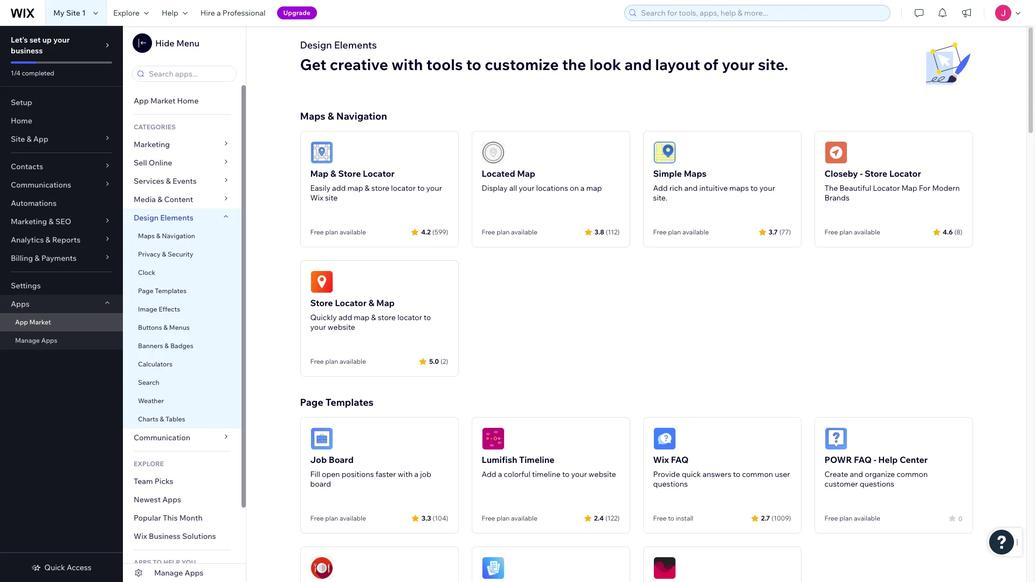 Task type: describe. For each thing, give the bounding box(es) containing it.
1/4
[[11, 69, 20, 77]]

popular
[[134, 513, 161, 523]]

1 horizontal spatial page
[[300, 396, 323, 409]]

1 horizontal spatial page templates
[[300, 396, 374, 409]]

to inside design elements get creative with tools to customize the look and layout of your site.
[[466, 55, 482, 74]]

privacy & security link
[[123, 245, 242, 264]]

0 horizontal spatial manage
[[15, 337, 40, 345]]

app inside dropdown button
[[33, 134, 48, 144]]

common inside wix faq provide quick answers to common user questions
[[742, 470, 773, 479]]

analytics
[[11, 235, 44, 245]]

- inside powr faq - help center create and organize common customer questions
[[874, 455, 877, 465]]

closeby - store locator logo image
[[825, 141, 847, 164]]

picks
[[155, 477, 173, 486]]

create
[[825, 470, 848, 479]]

buttons
[[138, 324, 162, 332]]

to inside wix faq provide quick answers to common user questions
[[733, 470, 741, 479]]

lumifish timeline add a colorful timeline to your website
[[482, 455, 616, 479]]

free for store locator & map
[[310, 358, 324, 366]]

site & app
[[11, 134, 48, 144]]

buttons & menus link
[[123, 319, 242, 337]]

1 vertical spatial manage apps
[[154, 568, 203, 578]]

0 vertical spatial home
[[177, 96, 199, 106]]

billing
[[11, 253, 33, 263]]

& inside buttons & menus link
[[163, 324, 168, 332]]

add for lumifish timeline
[[482, 470, 496, 479]]

sell online
[[134, 158, 172, 168]]

map for locator
[[348, 183, 363, 193]]

market for app market
[[29, 318, 51, 326]]

marketing link
[[123, 135, 242, 154]]

rich
[[670, 183, 683, 193]]

hire
[[200, 8, 215, 18]]

map & store locator logo image
[[310, 141, 333, 164]]

access
[[67, 563, 91, 573]]

your inside design elements get creative with tools to customize the look and layout of your site.
[[722, 55, 755, 74]]

available for 4.2 (599)
[[340, 228, 366, 236]]

with inside job board fill open positions faster with a job board
[[398, 470, 413, 479]]

5.0 (2)
[[429, 357, 448, 365]]

1 horizontal spatial navigation
[[336, 110, 387, 122]]

buttons & menus
[[138, 324, 190, 332]]

app for app market
[[15, 318, 28, 326]]

plan for 4.6
[[840, 228, 853, 236]]

located map logo image
[[482, 141, 504, 164]]

maps inside maps & navigation link
[[138, 232, 155, 240]]

let's
[[11, 35, 28, 45]]

media & content link
[[123, 190, 242, 209]]

to
[[153, 559, 162, 567]]

Search for tools, apps, help & more... field
[[638, 5, 887, 20]]

events
[[173, 176, 197, 186]]

4.2
[[421, 228, 431, 236]]

(599)
[[433, 228, 448, 236]]

sidebar element containing hide menu
[[123, 26, 246, 582]]

page templates inside sidebar element
[[138, 287, 188, 295]]

animated dividers logo image
[[653, 557, 676, 580]]

map inside closeby - store locator the beautiful locator map for modern brands
[[902, 183, 918, 193]]

store for store locator & map
[[378, 313, 396, 322]]

security
[[168, 250, 193, 258]]

business
[[149, 532, 181, 541]]

banners & badges
[[138, 342, 193, 350]]

badges
[[170, 342, 193, 350]]

map for map
[[354, 313, 370, 322]]

image
[[138, 305, 157, 313]]

free plan available for 2.4 (122)
[[482, 514, 538, 523]]

map inside map & store locator easily add map & store locator to your wix site
[[310, 168, 329, 179]]

(104)
[[433, 514, 448, 522]]

payments
[[41, 253, 77, 263]]

intuitive
[[700, 183, 728, 193]]

app for app market home
[[134, 96, 149, 106]]

marketing & seo
[[11, 217, 71, 226]]

1/4 completed
[[11, 69, 54, 77]]

add for simple maps
[[653, 183, 668, 193]]

common inside powr faq - help center create and organize common customer questions
[[897, 470, 928, 479]]

customer
[[825, 479, 858, 489]]

free plan available down customer
[[825, 514, 881, 523]]

powr faq - help center logo image
[[825, 428, 847, 450]]

plan for 4.2
[[325, 228, 338, 236]]

1 vertical spatial home
[[11, 116, 32, 126]]

marketing for marketing & seo
[[11, 217, 47, 226]]

and inside the simple maps add rich and intuitive maps to your site.
[[685, 183, 698, 193]]

wix business solutions
[[134, 532, 216, 541]]

help button
[[155, 0, 194, 26]]

0 vertical spatial maps & navigation
[[300, 110, 387, 122]]

your inside the located map display all your locations on a map
[[519, 183, 535, 193]]

a inside job board fill open positions faster with a job board
[[414, 470, 419, 479]]

your inside map & store locator easily add map & store locator to your wix site
[[426, 183, 442, 193]]

apps
[[134, 559, 151, 567]]

charts & tables link
[[123, 410, 242, 429]]

search link
[[123, 374, 242, 392]]

search
[[138, 379, 159, 387]]

free plan available for 4.2 (599)
[[310, 228, 366, 236]]

available down customer
[[854, 514, 881, 523]]

content
[[164, 195, 193, 204]]

popular this month
[[134, 513, 203, 523]]

available for 3.7 (77)
[[683, 228, 709, 236]]

free for powr faq - help center
[[825, 514, 838, 523]]

0 vertical spatial site
[[66, 8, 80, 18]]

modern
[[933, 183, 960, 193]]

plan down customer
[[840, 514, 853, 523]]

set
[[30, 35, 41, 45]]

site. inside the simple maps add rich and intuitive maps to your site.
[[653, 193, 668, 203]]

market for app market home
[[150, 96, 175, 106]]

wix inside map & store locator easily add map & store locator to your wix site
[[310, 193, 323, 203]]

team picks
[[134, 477, 173, 486]]

locator for store locator & map
[[398, 313, 422, 322]]

wix for business
[[134, 532, 147, 541]]

1 horizontal spatial manage
[[154, 568, 183, 578]]

faq for provide
[[671, 455, 689, 465]]

timeline
[[532, 470, 561, 479]]

newest apps link
[[123, 491, 242, 509]]

media
[[134, 195, 156, 204]]

communication
[[134, 433, 192, 443]]

calculators
[[138, 360, 173, 368]]

recipes logo image
[[310, 557, 333, 580]]

locations
[[536, 183, 568, 193]]

this
[[163, 513, 178, 523]]

and inside design elements get creative with tools to customize the look and layout of your site.
[[625, 55, 652, 74]]

help inside button
[[162, 8, 178, 18]]

layout
[[655, 55, 700, 74]]

apps button
[[0, 295, 123, 313]]

hire a professional link
[[194, 0, 272, 26]]

available for 5.0 (2)
[[340, 358, 366, 366]]

free down brands
[[825, 228, 838, 236]]

templates inside sidebar element
[[155, 287, 187, 295]]

your inside let's set up your business
[[53, 35, 70, 45]]

app market home link
[[123, 92, 242, 110]]

to inside lumifish timeline add a colorful timeline to your website
[[562, 470, 570, 479]]

1 vertical spatial manage apps link
[[123, 564, 246, 582]]

simple maps add rich and intuitive maps to your site.
[[653, 168, 775, 203]]

free for located map
[[482, 228, 495, 236]]

& inside 'charts & tables' link
[[160, 415, 164, 423]]

automations link
[[0, 194, 123, 212]]

- inside closeby - store locator the beautiful locator map for modern brands
[[860, 168, 863, 179]]

store locator & map quickly add map & store locator to your website
[[310, 298, 431, 332]]

plan for 3.3
[[325, 514, 338, 523]]

locator for map & store locator
[[391, 183, 416, 193]]

free for job board
[[310, 514, 324, 523]]

cv builder logo image
[[482, 557, 504, 580]]

answers
[[703, 470, 732, 479]]

site & app button
[[0, 130, 123, 148]]

user
[[775, 470, 790, 479]]

locator inside map & store locator easily add map & store locator to your wix site
[[363, 168, 395, 179]]

page inside sidebar element
[[138, 287, 153, 295]]

free for wix faq
[[653, 514, 667, 523]]

and inside powr faq - help center create and organize common customer questions
[[850, 470, 863, 479]]

communication link
[[123, 429, 242, 447]]

the
[[562, 55, 586, 74]]

& inside site & app dropdown button
[[27, 134, 32, 144]]

hide
[[155, 38, 175, 49]]

0 vertical spatial manage apps link
[[0, 332, 123, 350]]

image effects
[[138, 305, 180, 313]]

popular this month link
[[123, 509, 242, 527]]

charts & tables
[[138, 415, 185, 423]]

store for &
[[338, 168, 361, 179]]

for
[[919, 183, 931, 193]]

plan for 3.8
[[497, 228, 510, 236]]

tables
[[166, 415, 185, 423]]

brands
[[825, 193, 850, 203]]

4.6 (8)
[[943, 228, 963, 236]]

1 horizontal spatial templates
[[326, 396, 374, 409]]

available for 3.3 (104)
[[340, 514, 366, 523]]

communications
[[11, 180, 71, 190]]

hide menu
[[155, 38, 200, 49]]

3.8
[[595, 228, 604, 236]]

hire a professional
[[200, 8, 266, 18]]

professional
[[223, 8, 266, 18]]

free to install
[[653, 514, 694, 523]]

sell online link
[[123, 154, 242, 172]]

your inside the simple maps add rich and intuitive maps to your site.
[[760, 183, 775, 193]]

available for 4.6 (8)
[[854, 228, 881, 236]]

categories
[[134, 123, 176, 131]]

marketing for marketing
[[134, 140, 170, 149]]



Task type: vqa. For each thing, say whether or not it's contained in the screenshot.
website within the "Lumifish Timeline Add A Colorful Timeline To Your Website"
yes



Task type: locate. For each thing, give the bounding box(es) containing it.
2 horizontal spatial store
[[865, 168, 888, 179]]

common
[[742, 470, 773, 479], [897, 470, 928, 479]]

beautiful
[[840, 183, 872, 193]]

0 vertical spatial and
[[625, 55, 652, 74]]

apps down you
[[185, 568, 203, 578]]

add inside map & store locator easily add map & store locator to your wix site
[[332, 183, 346, 193]]

apps down app market link
[[41, 337, 57, 345]]

3.8 (112)
[[595, 228, 620, 236]]

your right up
[[53, 35, 70, 45]]

plan down quickly
[[325, 358, 338, 366]]

privacy
[[138, 250, 161, 258]]

display
[[482, 183, 508, 193]]

app
[[134, 96, 149, 106], [33, 134, 48, 144], [15, 318, 28, 326]]

0 horizontal spatial maps
[[138, 232, 155, 240]]

site. inside design elements get creative with tools to customize the look and layout of your site.
[[758, 55, 789, 74]]

faster
[[376, 470, 396, 479]]

simple maps logo image
[[653, 141, 676, 164]]

free down display
[[482, 228, 495, 236]]

locator
[[363, 168, 395, 179], [890, 168, 921, 179], [873, 183, 900, 193], [335, 298, 367, 308]]

app market
[[15, 318, 51, 326]]

1 vertical spatial website
[[589, 470, 616, 479]]

design for design elements
[[134, 213, 159, 223]]

1 horizontal spatial manage apps
[[154, 568, 203, 578]]

app up categories
[[134, 96, 149, 106]]

site. left rich on the right top
[[653, 193, 668, 203]]

manage apps down app market
[[15, 337, 57, 345]]

0 vertical spatial help
[[162, 8, 178, 18]]

available down map & store locator easily add map & store locator to your wix site
[[340, 228, 366, 236]]

services
[[134, 176, 164, 186]]

market up categories
[[150, 96, 175, 106]]

add down lumifish
[[482, 470, 496, 479]]

0 horizontal spatial help
[[162, 8, 178, 18]]

design elements link
[[123, 209, 242, 227]]

your inside store locator & map quickly add map & store locator to your website
[[310, 322, 326, 332]]

job board logo image
[[310, 428, 333, 450]]

app market link
[[0, 313, 123, 332]]

store inside map & store locator easily add map & store locator to your wix site
[[371, 183, 389, 193]]

0 horizontal spatial maps & navigation
[[138, 232, 195, 240]]

plan down brands
[[840, 228, 853, 236]]

2 horizontal spatial wix
[[653, 455, 669, 465]]

store for -
[[865, 168, 888, 179]]

available down colorful
[[511, 514, 538, 523]]

to inside the simple maps add rich and intuitive maps to your site.
[[751, 183, 758, 193]]

1 vertical spatial page
[[300, 396, 323, 409]]

home down setup
[[11, 116, 32, 126]]

wix inside wix faq provide quick answers to common user questions
[[653, 455, 669, 465]]

free plan available for 3.7 (77)
[[653, 228, 709, 236]]

questions up free to install
[[653, 479, 688, 489]]

2 questions from the left
[[860, 479, 895, 489]]

store inside store locator & map quickly add map & store locator to your website
[[378, 313, 396, 322]]

1 horizontal spatial marketing
[[134, 140, 170, 149]]

to right the tools at top
[[466, 55, 482, 74]]

locator
[[391, 183, 416, 193], [398, 313, 422, 322]]

page down clock on the left of page
[[138, 287, 153, 295]]

your inside lumifish timeline add a colorful timeline to your website
[[571, 470, 587, 479]]

banners
[[138, 342, 163, 350]]

site up contacts at left top
[[11, 134, 25, 144]]

marketing & seo button
[[0, 212, 123, 231]]

your right 'all'
[[519, 183, 535, 193]]

simple
[[653, 168, 682, 179]]

design
[[300, 39, 332, 51], [134, 213, 159, 223]]

you
[[182, 559, 196, 567]]

analytics & reports
[[11, 235, 80, 245]]

website down store locator & map logo
[[328, 322, 355, 332]]

2 faq from the left
[[854, 455, 872, 465]]

1 vertical spatial maps & navigation
[[138, 232, 195, 240]]

maps & navigation up map & store locator logo
[[300, 110, 387, 122]]

design inside sidebar element
[[134, 213, 159, 223]]

0 vertical spatial marketing
[[134, 140, 170, 149]]

explore
[[113, 8, 140, 18]]

& inside services & events link
[[166, 176, 171, 186]]

manage down the help
[[154, 568, 183, 578]]

to inside map & store locator easily add map & store locator to your wix site
[[417, 183, 425, 193]]

site
[[325, 193, 338, 203]]

design up get
[[300, 39, 332, 51]]

on
[[570, 183, 579, 193]]

1 vertical spatial help
[[879, 455, 898, 465]]

a inside the located map display all your locations on a map
[[581, 183, 585, 193]]

app market home
[[134, 96, 199, 106]]

& inside media & content link
[[158, 195, 163, 204]]

explore
[[134, 460, 164, 468]]

add right easily
[[332, 183, 346, 193]]

1 faq from the left
[[671, 455, 689, 465]]

services & events link
[[123, 172, 242, 190]]

1 sidebar element from the left
[[0, 26, 123, 582]]

colorful
[[504, 470, 531, 479]]

to up '5.0'
[[424, 313, 431, 322]]

navigation inside maps & navigation link
[[162, 232, 195, 240]]

- up beautiful
[[860, 168, 863, 179]]

available
[[340, 228, 366, 236], [511, 228, 538, 236], [683, 228, 709, 236], [854, 228, 881, 236], [340, 358, 366, 366], [340, 514, 366, 523], [511, 514, 538, 523], [854, 514, 881, 523]]

faq inside powr faq - help center create and organize common customer questions
[[854, 455, 872, 465]]

board
[[310, 479, 331, 489]]

manage down app market
[[15, 337, 40, 345]]

free down quickly
[[310, 358, 324, 366]]

0 vertical spatial locator
[[391, 183, 416, 193]]

0 vertical spatial -
[[860, 168, 863, 179]]

look
[[590, 55, 621, 74]]

0 vertical spatial elements
[[334, 39, 377, 51]]

with
[[392, 55, 423, 74], [398, 470, 413, 479]]

newest
[[134, 495, 161, 505]]

elements down content on the top left
[[160, 213, 194, 223]]

available for 2.4 (122)
[[511, 514, 538, 523]]

0 vertical spatial design
[[300, 39, 332, 51]]

& inside maps & navigation link
[[156, 232, 161, 240]]

1 horizontal spatial maps
[[300, 110, 326, 122]]

team
[[134, 477, 153, 486]]

to right maps
[[751, 183, 758, 193]]

0 horizontal spatial add
[[482, 470, 496, 479]]

1 common from the left
[[742, 470, 773, 479]]

free plan available for 3.3 (104)
[[310, 514, 366, 523]]

1 horizontal spatial site
[[66, 8, 80, 18]]

contacts button
[[0, 157, 123, 176]]

1 vertical spatial site.
[[653, 193, 668, 203]]

quick access
[[44, 563, 91, 573]]

1 vertical spatial elements
[[160, 213, 194, 223]]

wix inside sidebar element
[[134, 532, 147, 541]]

page templates up job board logo at the bottom left
[[300, 396, 374, 409]]

to right timeline
[[562, 470, 570, 479]]

site inside dropdown button
[[11, 134, 25, 144]]

page templates
[[138, 287, 188, 295], [300, 396, 374, 409]]

store inside closeby - store locator the beautiful locator map for modern brands
[[865, 168, 888, 179]]

manage apps link down app market
[[0, 332, 123, 350]]

0 horizontal spatial elements
[[160, 213, 194, 223]]

0 horizontal spatial site.
[[653, 193, 668, 203]]

questions
[[653, 479, 688, 489], [860, 479, 895, 489]]

open
[[322, 470, 340, 479]]

setup
[[11, 98, 32, 107]]

questions right customer
[[860, 479, 895, 489]]

2.7 (1009)
[[761, 514, 791, 522]]

0 vertical spatial store
[[371, 183, 389, 193]]

your down store locator & map logo
[[310, 322, 326, 332]]

(77)
[[780, 228, 791, 236]]

1 horizontal spatial maps & navigation
[[300, 110, 387, 122]]

questions inside powr faq - help center create and organize common customer questions
[[860, 479, 895, 489]]

my site 1
[[53, 8, 86, 18]]

available down intuitive
[[683, 228, 709, 236]]

free right (104)
[[482, 514, 495, 523]]

2 common from the left
[[897, 470, 928, 479]]

1 vertical spatial marketing
[[11, 217, 47, 226]]

0 vertical spatial manage apps
[[15, 337, 57, 345]]

to right 'answers'
[[733, 470, 741, 479]]

fill
[[310, 470, 320, 479]]

available down store locator & map quickly add map & store locator to your website
[[340, 358, 366, 366]]

elements for design elements
[[160, 213, 194, 223]]

design inside design elements get creative with tools to customize the look and layout of your site.
[[300, 39, 332, 51]]

to
[[466, 55, 482, 74], [417, 183, 425, 193], [751, 183, 758, 193], [424, 313, 431, 322], [562, 470, 570, 479], [733, 470, 741, 479], [668, 514, 674, 523]]

website inside lumifish timeline add a colorful timeline to your website
[[589, 470, 616, 479]]

to inside store locator & map quickly add map & store locator to your website
[[424, 313, 431, 322]]

free plan available down colorful
[[482, 514, 538, 523]]

help up hide menu button
[[162, 8, 178, 18]]

help
[[163, 559, 180, 567]]

map inside map & store locator easily add map & store locator to your wix site
[[348, 183, 363, 193]]

with left the tools at top
[[392, 55, 423, 74]]

free plan available
[[310, 228, 366, 236], [482, 228, 538, 236], [653, 228, 709, 236], [825, 228, 881, 236], [310, 358, 366, 366], [310, 514, 366, 523], [482, 514, 538, 523], [825, 514, 881, 523]]

4.2 (599)
[[421, 228, 448, 236]]

elements up creative
[[334, 39, 377, 51]]

1 vertical spatial design
[[134, 213, 159, 223]]

1 vertical spatial add
[[339, 313, 352, 322]]

faq up quick
[[671, 455, 689, 465]]

0 horizontal spatial app
[[15, 318, 28, 326]]

quick
[[682, 470, 701, 479]]

charts
[[138, 415, 158, 423]]

&
[[328, 110, 334, 122], [27, 134, 32, 144], [331, 168, 336, 179], [166, 176, 171, 186], [365, 183, 370, 193], [158, 195, 163, 204], [49, 217, 54, 226], [156, 232, 161, 240], [45, 235, 50, 245], [162, 250, 166, 258], [35, 253, 40, 263], [369, 298, 375, 308], [371, 313, 376, 322], [163, 324, 168, 332], [165, 342, 169, 350], [160, 415, 164, 423]]

banners & badges link
[[123, 337, 242, 355]]

free down easily
[[310, 228, 324, 236]]

free plan available for 3.8 (112)
[[482, 228, 538, 236]]

add left rich on the right top
[[653, 183, 668, 193]]

contacts
[[11, 162, 43, 171]]

0 vertical spatial add
[[653, 183, 668, 193]]

menus
[[169, 324, 190, 332]]

0 horizontal spatial store
[[310, 298, 333, 308]]

design elements
[[134, 213, 194, 223]]

0 vertical spatial with
[[392, 55, 423, 74]]

faq for -
[[854, 455, 872, 465]]

plan down 'site'
[[325, 228, 338, 236]]

questions inside wix faq provide quick answers to common user questions
[[653, 479, 688, 489]]

your up 4.2 (599)
[[426, 183, 442, 193]]

0 vertical spatial templates
[[155, 287, 187, 295]]

1 vertical spatial manage
[[154, 568, 183, 578]]

free plan available down board
[[310, 514, 366, 523]]

1 vertical spatial site
[[11, 134, 25, 144]]

store for map & store locator
[[371, 183, 389, 193]]

0 vertical spatial manage
[[15, 337, 40, 345]]

a right hire on the top of the page
[[217, 8, 221, 18]]

lumifish timeline logo image
[[482, 428, 504, 450]]

1 horizontal spatial home
[[177, 96, 199, 106]]

app down settings
[[15, 318, 28, 326]]

a right on
[[581, 183, 585, 193]]

maps & navigation
[[300, 110, 387, 122], [138, 232, 195, 240]]

1 questions from the left
[[653, 479, 688, 489]]

to left install
[[668, 514, 674, 523]]

store locator & map logo image
[[310, 271, 333, 293]]

1 vertical spatial -
[[874, 455, 877, 465]]

home
[[177, 96, 199, 106], [11, 116, 32, 126]]

a inside lumifish timeline add a colorful timeline to your website
[[498, 470, 502, 479]]

0 horizontal spatial website
[[328, 322, 355, 332]]

0 horizontal spatial market
[[29, 318, 51, 326]]

navigation down creative
[[336, 110, 387, 122]]

1 vertical spatial app
[[33, 134, 48, 144]]

free plan available down quickly
[[310, 358, 366, 366]]

2 vertical spatial wix
[[134, 532, 147, 541]]

1 horizontal spatial elements
[[334, 39, 377, 51]]

add inside store locator & map quickly add map & store locator to your website
[[339, 313, 352, 322]]

manage apps down the help
[[154, 568, 203, 578]]

2 sidebar element from the left
[[123, 26, 246, 582]]

store inside map & store locator easily add map & store locator to your wix site
[[338, 168, 361, 179]]

& inside privacy & security link
[[162, 250, 166, 258]]

creative
[[330, 55, 388, 74]]

a down lumifish
[[498, 470, 502, 479]]

1 vertical spatial store
[[378, 313, 396, 322]]

plan for 3.7
[[668, 228, 681, 236]]

& inside banners & badges link
[[165, 342, 169, 350]]

1 vertical spatial maps
[[684, 168, 707, 179]]

0 horizontal spatial common
[[742, 470, 773, 479]]

map inside store locator & map quickly add map & store locator to your website
[[376, 298, 395, 308]]

manage apps link down "wix business solutions" link
[[123, 564, 246, 582]]

2 horizontal spatial app
[[134, 96, 149, 106]]

0 horizontal spatial page
[[138, 287, 153, 295]]

1 vertical spatial market
[[29, 318, 51, 326]]

0 vertical spatial add
[[332, 183, 346, 193]]

free for lumifish timeline
[[482, 514, 495, 523]]

site. down search for tools, apps, help & more... field
[[758, 55, 789, 74]]

add inside lumifish timeline add a colorful timeline to your website
[[482, 470, 496, 479]]

map inside store locator & map quickly add map & store locator to your website
[[354, 313, 370, 322]]

marketing inside dropdown button
[[11, 217, 47, 226]]

a inside "link"
[[217, 8, 221, 18]]

wix faq logo image
[[653, 428, 676, 450]]

templates up effects
[[155, 287, 187, 295]]

2 horizontal spatial maps
[[684, 168, 707, 179]]

page templates up image effects
[[138, 287, 188, 295]]

website up '2.4'
[[589, 470, 616, 479]]

3.7 (77)
[[769, 228, 791, 236]]

powr
[[825, 455, 852, 465]]

0 horizontal spatial -
[[860, 168, 863, 179]]

available down 'all'
[[511, 228, 538, 236]]

1 horizontal spatial design
[[300, 39, 332, 51]]

0 horizontal spatial and
[[625, 55, 652, 74]]

plan
[[325, 228, 338, 236], [497, 228, 510, 236], [668, 228, 681, 236], [840, 228, 853, 236], [325, 358, 338, 366], [325, 514, 338, 523], [497, 514, 510, 523], [840, 514, 853, 523]]

and right create
[[850, 470, 863, 479]]

available for 3.8 (112)
[[511, 228, 538, 236]]

wix left 'site'
[[310, 193, 323, 203]]

lumifish
[[482, 455, 517, 465]]

1 horizontal spatial website
[[589, 470, 616, 479]]

market down apps dropdown button
[[29, 318, 51, 326]]

0 horizontal spatial home
[[11, 116, 32, 126]]

map right quickly
[[354, 313, 370, 322]]

located
[[482, 168, 515, 179]]

faq up organize
[[854, 455, 872, 465]]

store inside store locator & map quickly add map & store locator to your website
[[310, 298, 333, 308]]

0 vertical spatial maps
[[300, 110, 326, 122]]

design for design elements get creative with tools to customize the look and layout of your site.
[[300, 39, 332, 51]]

plan down board
[[325, 514, 338, 523]]

1 horizontal spatial market
[[150, 96, 175, 106]]

available down positions
[[340, 514, 366, 523]]

upgrade button
[[277, 6, 317, 19]]

elements for design elements get creative with tools to customize the look and layout of your site.
[[334, 39, 377, 51]]

1 horizontal spatial store
[[338, 168, 361, 179]]

your right timeline
[[571, 470, 587, 479]]

newest apps
[[134, 495, 181, 505]]

1 horizontal spatial help
[[879, 455, 898, 465]]

0 horizontal spatial faq
[[671, 455, 689, 465]]

faq inside wix faq provide quick answers to common user questions
[[671, 455, 689, 465]]

0 horizontal spatial wix
[[134, 532, 147, 541]]

sidebar element containing let's set up your business
[[0, 26, 123, 582]]

1 horizontal spatial site.
[[758, 55, 789, 74]]

1 vertical spatial with
[[398, 470, 413, 479]]

website inside store locator & map quickly add map & store locator to your website
[[328, 322, 355, 332]]

plan for 2.4
[[497, 514, 510, 523]]

& inside billing & payments dropdown button
[[35, 253, 40, 263]]

4.6
[[943, 228, 953, 236]]

0 horizontal spatial site
[[11, 134, 25, 144]]

navigation down "design elements" link
[[162, 232, 195, 240]]

2.7
[[761, 514, 770, 522]]

0 horizontal spatial navigation
[[162, 232, 195, 240]]

2 vertical spatial app
[[15, 318, 28, 326]]

0 horizontal spatial page templates
[[138, 287, 188, 295]]

get
[[300, 55, 327, 74]]

apps down settings
[[11, 299, 30, 309]]

elements inside design elements get creative with tools to customize the look and layout of your site.
[[334, 39, 377, 51]]

marketing down categories
[[134, 140, 170, 149]]

0 vertical spatial website
[[328, 322, 355, 332]]

free right (112)
[[653, 228, 667, 236]]

0 vertical spatial page templates
[[138, 287, 188, 295]]

templates up job board logo at the bottom left
[[326, 396, 374, 409]]

your
[[53, 35, 70, 45], [722, 55, 755, 74], [426, 183, 442, 193], [519, 183, 535, 193], [760, 183, 775, 193], [310, 322, 326, 332], [571, 470, 587, 479]]

1 horizontal spatial and
[[685, 183, 698, 193]]

2 vertical spatial and
[[850, 470, 863, 479]]

maps & navigation inside sidebar element
[[138, 232, 195, 240]]

1 horizontal spatial add
[[653, 183, 668, 193]]

apps up this
[[162, 495, 181, 505]]

apps inside dropdown button
[[11, 299, 30, 309]]

templates
[[155, 287, 187, 295], [326, 396, 374, 409]]

locator inside store locator & map quickly add map & store locator to your website
[[398, 313, 422, 322]]

app down home link
[[33, 134, 48, 144]]

1 horizontal spatial -
[[874, 455, 877, 465]]

(2)
[[441, 357, 448, 365]]

0 vertical spatial wix
[[310, 193, 323, 203]]

0 vertical spatial site.
[[758, 55, 789, 74]]

free plan available down brands
[[825, 228, 881, 236]]

locator inside store locator & map quickly add map & store locator to your website
[[335, 298, 367, 308]]

plan down display
[[497, 228, 510, 236]]

add right quickly
[[339, 313, 352, 322]]

1 vertical spatial navigation
[[162, 232, 195, 240]]

0 horizontal spatial design
[[134, 213, 159, 223]]

add inside the simple maps add rich and intuitive maps to your site.
[[653, 183, 668, 193]]

free plan available for 5.0 (2)
[[310, 358, 366, 366]]

1 vertical spatial templates
[[326, 396, 374, 409]]

page
[[138, 287, 153, 295], [300, 396, 323, 409]]

maps inside the simple maps add rich and intuitive maps to your site.
[[684, 168, 707, 179]]

common left user
[[742, 470, 773, 479]]

add for locator
[[339, 313, 352, 322]]

locator inside map & store locator easily add map & store locator to your wix site
[[391, 183, 416, 193]]

map & store locator easily add map & store locator to your wix site
[[310, 168, 442, 203]]

plan down rich on the right top
[[668, 228, 681, 236]]

1 horizontal spatial app
[[33, 134, 48, 144]]

1 horizontal spatial wix
[[310, 193, 323, 203]]

0 horizontal spatial marketing
[[11, 217, 47, 226]]

easily
[[310, 183, 331, 193]]

with inside design elements get creative with tools to customize the look and layout of your site.
[[392, 55, 423, 74]]

add for &
[[332, 183, 346, 193]]

& inside analytics & reports popup button
[[45, 235, 50, 245]]

free plan available down 'site'
[[310, 228, 366, 236]]

1 vertical spatial page templates
[[300, 396, 374, 409]]

0 vertical spatial app
[[134, 96, 149, 106]]

map right 'site'
[[348, 183, 363, 193]]

free down board
[[310, 514, 324, 523]]

maps up privacy
[[138, 232, 155, 240]]

1 vertical spatial and
[[685, 183, 698, 193]]

home link
[[0, 112, 123, 130]]

help inside powr faq - help center create and organize common customer questions
[[879, 455, 898, 465]]

wix for faq
[[653, 455, 669, 465]]

map inside the located map display all your locations on a map
[[587, 183, 602, 193]]

sidebar element
[[0, 26, 123, 582], [123, 26, 246, 582]]

free plan available for 4.6 (8)
[[825, 228, 881, 236]]

0 horizontal spatial manage apps
[[15, 337, 57, 345]]

1 vertical spatial add
[[482, 470, 496, 479]]

maps
[[300, 110, 326, 122], [684, 168, 707, 179], [138, 232, 155, 240]]

& inside marketing & seo dropdown button
[[49, 217, 54, 226]]

your right of
[[722, 55, 755, 74]]

site left 1
[[66, 8, 80, 18]]

media & content
[[134, 195, 193, 204]]

site
[[66, 8, 80, 18], [11, 134, 25, 144]]

1 horizontal spatial questions
[[860, 479, 895, 489]]

(8)
[[955, 228, 963, 236]]

free plan available down 'all'
[[482, 228, 538, 236]]

map inside the located map display all your locations on a map
[[517, 168, 536, 179]]

plan for 5.0
[[325, 358, 338, 366]]

image effects link
[[123, 300, 242, 319]]

apps
[[11, 299, 30, 309], [41, 337, 57, 345], [162, 495, 181, 505], [185, 568, 203, 578]]

quickly
[[310, 313, 337, 322]]

with right faster
[[398, 470, 413, 479]]

Search apps... field
[[146, 66, 233, 81]]

and right rich on the right top
[[685, 183, 698, 193]]

elements inside sidebar element
[[160, 213, 194, 223]]

your right maps
[[760, 183, 775, 193]]

reports
[[52, 235, 80, 245]]

maps up map & store locator logo
[[300, 110, 326, 122]]

maps & navigation down the design elements on the top left of page
[[138, 232, 195, 240]]

0 vertical spatial page
[[138, 287, 153, 295]]

and right look
[[625, 55, 652, 74]]

map
[[348, 183, 363, 193], [587, 183, 602, 193], [354, 313, 370, 322]]



